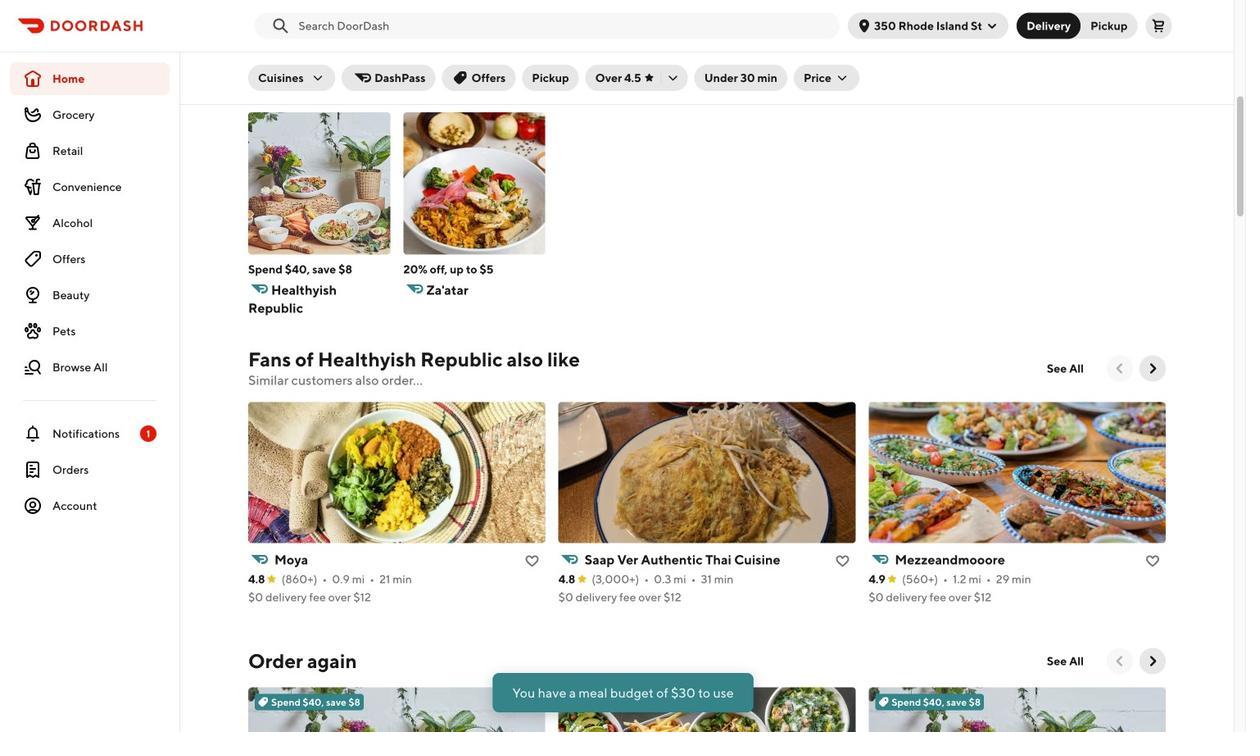 Task type: vqa. For each thing, say whether or not it's contained in the screenshot.
Add Review
no



Task type: describe. For each thing, give the bounding box(es) containing it.
next button of carousel image for previous button of carousel icon
[[1145, 653, 1162, 669]]

Store search: begin typing to search for stores available on DoorDash text field
[[299, 18, 831, 34]]

toggle order method (delivery or pickup) option group
[[1017, 13, 1138, 39]]

previous button of carousel image
[[1113, 653, 1129, 669]]

previous button of carousel image
[[1113, 360, 1129, 377]]



Task type: locate. For each thing, give the bounding box(es) containing it.
next button of carousel image right previous button of carousel image at right
[[1145, 360, 1162, 377]]

0 vertical spatial next button of carousel image
[[1145, 360, 1162, 377]]

1 next button of carousel image from the top
[[1145, 360, 1162, 377]]

1 vertical spatial next button of carousel image
[[1145, 653, 1162, 669]]

None button
[[1017, 13, 1081, 39], [1072, 13, 1138, 39], [1017, 13, 1081, 39], [1072, 13, 1138, 39]]

next button of carousel image for previous button of carousel image at right
[[1145, 360, 1162, 377]]

2 next button of carousel image from the top
[[1145, 653, 1162, 669]]

next button of carousel image
[[1145, 360, 1162, 377], [1145, 653, 1162, 669]]

0 items, open order cart image
[[1153, 19, 1166, 32]]

next button of carousel image right previous button of carousel icon
[[1145, 653, 1162, 669]]



